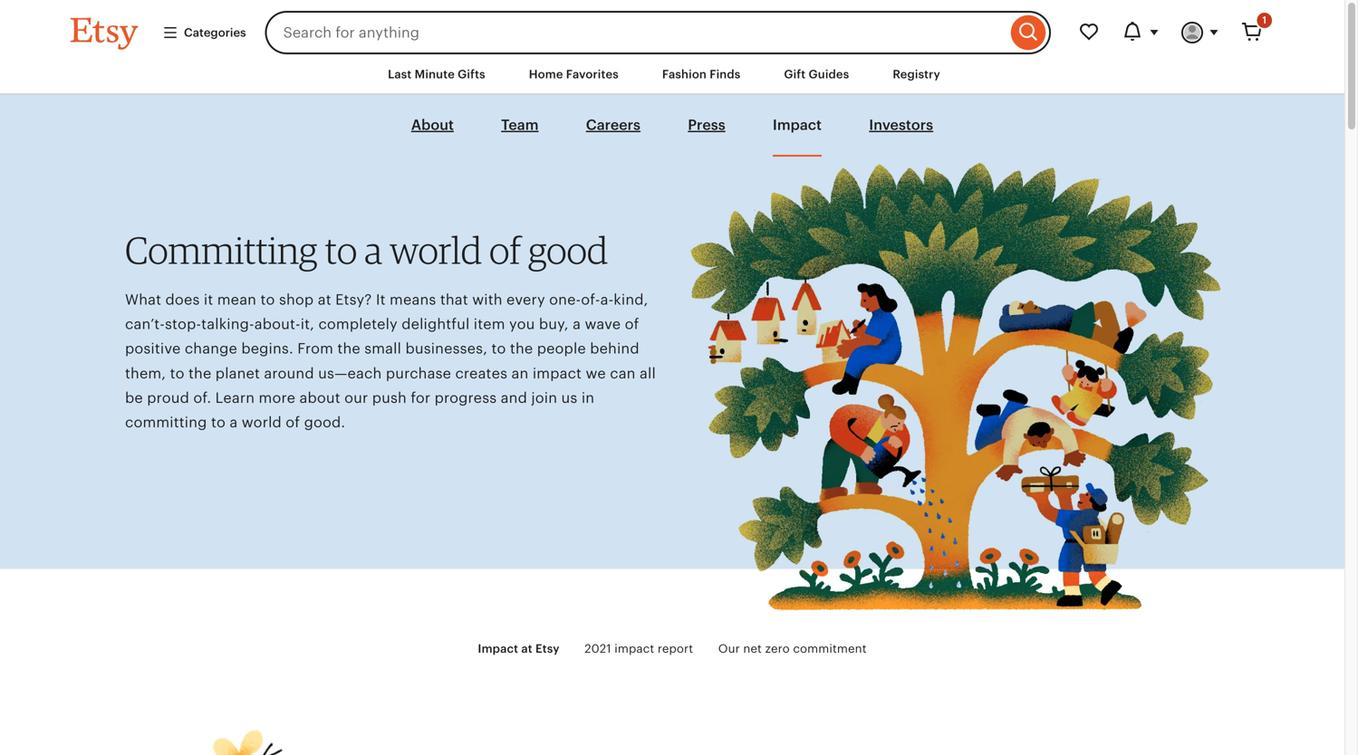 Task type: vqa. For each thing, say whether or not it's contained in the screenshot.
$ associated with 29.95
no



Task type: locate. For each thing, give the bounding box(es) containing it.
wave
[[585, 316, 621, 333]]

1 vertical spatial a
[[573, 316, 581, 333]]

us
[[561, 390, 578, 407]]

that
[[440, 292, 468, 308]]

means
[[390, 292, 436, 308]]

at left etsy
[[521, 642, 533, 656]]

impact
[[533, 366, 582, 382], [615, 642, 655, 656]]

None search field
[[265, 11, 1051, 54]]

change
[[185, 341, 237, 357]]

every
[[507, 292, 545, 308]]

the up us—each
[[338, 341, 361, 357]]

world down more
[[242, 415, 282, 431]]

about
[[411, 117, 454, 133]]

Search for anything text field
[[265, 11, 1007, 54]]

impact for impact
[[773, 117, 822, 133]]

categories
[[184, 26, 246, 39]]

0 vertical spatial at
[[318, 292, 331, 308]]

2 horizontal spatial of
[[625, 316, 639, 333]]

menu bar
[[0, 0, 1345, 95], [38, 54, 1307, 95]]

a up the it
[[365, 228, 382, 273]]

registry
[[893, 68, 941, 81]]

can
[[610, 366, 636, 382]]

a
[[365, 228, 382, 273], [573, 316, 581, 333], [230, 415, 238, 431]]

1 horizontal spatial a
[[365, 228, 382, 273]]

1 vertical spatial impact
[[615, 642, 655, 656]]

impact inside the what does it mean to shop at etsy? it means that with every one-of-a-kind, can't-stop-talking-about-it, completely delightful item you buy, a wave of positive change begins. from the small businesses, to the people behind them, to the planet around us—each purchase creates an impact we can all be proud of. learn more about our push for progress and join us in committing to a world of good.
[[533, 366, 582, 382]]

to up etsy?
[[325, 228, 357, 273]]

of
[[489, 228, 521, 273], [625, 316, 639, 333], [286, 415, 300, 431]]

impact down "gift"
[[773, 117, 822, 133]]

0 horizontal spatial at
[[318, 292, 331, 308]]

of up with in the top of the page
[[489, 228, 521, 273]]

careers link
[[586, 95, 641, 157]]

about-
[[254, 316, 301, 333]]

impact down the people
[[533, 366, 582, 382]]

0 horizontal spatial of
[[286, 415, 300, 431]]

home favorites link
[[515, 58, 632, 91]]

impact left etsy
[[478, 642, 518, 656]]

businesses,
[[406, 341, 488, 357]]

stop-
[[165, 316, 201, 333]]

1 horizontal spatial impact
[[615, 642, 655, 656]]

report
[[658, 642, 693, 656]]

0 vertical spatial impact
[[533, 366, 582, 382]]

small
[[365, 341, 402, 357]]

buy,
[[539, 316, 569, 333]]

of down kind,
[[625, 316, 639, 333]]

world inside the what does it mean to shop at etsy? it means that with every one-of-a-kind, can't-stop-talking-about-it, completely delightful item you buy, a wave of positive change begins. from the small businesses, to the people behind them, to the planet around us—each purchase creates an impact we can all be proud of. learn more about our push for progress and join us in committing to a world of good.
[[242, 415, 282, 431]]

0 horizontal spatial world
[[242, 415, 282, 431]]

what does it mean to shop at etsy? it means that with every one-of-a-kind, can't-stop-talking-about-it, completely delightful item you buy, a wave of positive change begins. from the small businesses, to the people behind them, to the planet around us—each purchase creates an impact we can all be proud of. learn more about our push for progress and join us in committing to a world of good.
[[125, 292, 656, 431]]

join
[[531, 390, 558, 407]]

gift guides
[[784, 68, 849, 81]]

with
[[472, 292, 503, 308]]

our net zero commitment
[[718, 642, 867, 656]]

impact right "2021"
[[615, 642, 655, 656]]

1 vertical spatial impact
[[478, 642, 518, 656]]

0 vertical spatial world
[[390, 228, 482, 273]]

good
[[528, 228, 608, 273]]

1 horizontal spatial impact
[[773, 117, 822, 133]]

home
[[529, 68, 563, 81]]

all
[[640, 366, 656, 382]]

about
[[299, 390, 341, 407]]

0 horizontal spatial impact
[[533, 366, 582, 382]]

of down more
[[286, 415, 300, 431]]

mean
[[217, 292, 257, 308]]

press link
[[688, 95, 726, 157]]

at
[[318, 292, 331, 308], [521, 642, 533, 656]]

good.
[[304, 415, 346, 431]]

for
[[411, 390, 431, 407]]

1 vertical spatial at
[[521, 642, 533, 656]]

to
[[325, 228, 357, 273], [261, 292, 275, 308], [492, 341, 506, 357], [170, 366, 185, 382], [211, 415, 226, 431]]

a down "learn"
[[230, 415, 238, 431]]

completely
[[319, 316, 398, 333]]

2021 impact report
[[585, 642, 697, 656]]

it
[[376, 292, 386, 308]]

careers
[[586, 117, 641, 133]]

1 vertical spatial world
[[242, 415, 282, 431]]

last minute gifts
[[388, 68, 486, 81]]

learn
[[215, 390, 255, 407]]

shop
[[279, 292, 314, 308]]

2 vertical spatial of
[[286, 415, 300, 431]]

minute
[[415, 68, 455, 81]]

at right shop
[[318, 292, 331, 308]]

investors link
[[869, 95, 934, 157]]

0 horizontal spatial the
[[189, 366, 212, 382]]

impact at etsy
[[478, 642, 560, 656]]

a right buy,
[[573, 316, 581, 333]]

and
[[501, 390, 527, 407]]

2021
[[585, 642, 611, 656]]

menu bar containing categories
[[0, 0, 1345, 95]]

what
[[125, 292, 161, 308]]

the up 'of.'
[[189, 366, 212, 382]]

item
[[474, 316, 505, 333]]

our
[[345, 390, 368, 407]]

1 horizontal spatial world
[[390, 228, 482, 273]]

0 horizontal spatial impact
[[478, 642, 518, 656]]

menu bar containing last minute gifts
[[38, 54, 1307, 95]]

the down you
[[510, 341, 533, 357]]

net
[[743, 642, 762, 656]]

0 vertical spatial impact
[[773, 117, 822, 133]]

world up "that"
[[390, 228, 482, 273]]

0 vertical spatial of
[[489, 228, 521, 273]]

you
[[509, 316, 535, 333]]

the
[[338, 341, 361, 357], [510, 341, 533, 357], [189, 366, 212, 382]]

1 vertical spatial of
[[625, 316, 639, 333]]

creates
[[455, 366, 508, 382]]

fashion
[[662, 68, 707, 81]]

last minute gifts link
[[374, 58, 499, 91]]

fashion finds
[[662, 68, 741, 81]]

2 vertical spatial a
[[230, 415, 238, 431]]

none search field inside the categories "banner"
[[265, 11, 1051, 54]]

impact
[[773, 117, 822, 133], [478, 642, 518, 656]]



Task type: describe. For each thing, give the bounding box(es) containing it.
delightful
[[402, 316, 470, 333]]

commitment
[[793, 642, 867, 656]]

of-
[[581, 292, 601, 308]]

it
[[204, 292, 213, 308]]

our net zero commitment link
[[718, 642, 867, 656]]

it,
[[301, 316, 315, 333]]

finds
[[710, 68, 741, 81]]

talking-
[[201, 316, 254, 333]]

to down 'of.'
[[211, 415, 226, 431]]

team
[[501, 117, 539, 133]]

fashion finds link
[[649, 58, 754, 91]]

etsy
[[536, 642, 560, 656]]

committing to a world of good
[[125, 228, 608, 273]]

1 horizontal spatial of
[[489, 228, 521, 273]]

begins.
[[241, 341, 293, 357]]

2021 impact report link
[[585, 642, 697, 656]]

purchase
[[386, 366, 451, 382]]

more
[[259, 390, 296, 407]]

guides
[[809, 68, 849, 81]]

can't-
[[125, 316, 165, 333]]

proud
[[147, 390, 189, 407]]

about link
[[411, 95, 454, 157]]

kind,
[[614, 292, 648, 308]]

push
[[372, 390, 407, 407]]

1
[[1263, 15, 1267, 26]]

categories button
[[149, 16, 260, 49]]

one-
[[549, 292, 581, 308]]

1 horizontal spatial the
[[338, 341, 361, 357]]

press
[[688, 117, 726, 133]]

1 link
[[1231, 11, 1274, 54]]

progress
[[435, 390, 497, 407]]

we
[[586, 366, 606, 382]]

1 horizontal spatial at
[[521, 642, 533, 656]]

impact for impact at etsy
[[478, 642, 518, 656]]

committing
[[125, 415, 207, 431]]

0 horizontal spatial a
[[230, 415, 238, 431]]

does
[[165, 292, 200, 308]]

a-
[[601, 292, 614, 308]]

from
[[297, 341, 334, 357]]

our
[[718, 642, 740, 656]]

zero
[[765, 642, 790, 656]]

to up the about-
[[261, 292, 275, 308]]

home favorites
[[529, 68, 619, 81]]

us—each
[[318, 366, 382, 382]]

positive
[[125, 341, 181, 357]]

impact link
[[773, 95, 822, 157]]

behind
[[590, 341, 640, 357]]

to up proud
[[170, 366, 185, 382]]

gifts
[[458, 68, 486, 81]]

be
[[125, 390, 143, 407]]

in
[[582, 390, 595, 407]]

2 horizontal spatial the
[[510, 341, 533, 357]]

categories banner
[[38, 0, 1307, 54]]

etsy?
[[335, 292, 372, 308]]

them,
[[125, 366, 166, 382]]

an
[[512, 366, 529, 382]]

2 horizontal spatial a
[[573, 316, 581, 333]]

team link
[[501, 95, 539, 157]]

investors
[[869, 117, 934, 133]]

0 vertical spatial a
[[365, 228, 382, 273]]

gift guides link
[[771, 58, 863, 91]]

favorites
[[566, 68, 619, 81]]

last
[[388, 68, 412, 81]]

gift
[[784, 68, 806, 81]]

of.
[[193, 390, 211, 407]]

people
[[537, 341, 586, 357]]

planet
[[216, 366, 260, 382]]

registry link
[[879, 58, 954, 91]]

at inside the what does it mean to shop at etsy? it means that with every one-of-a-kind, can't-stop-talking-about-it, completely delightful item you buy, a wave of positive change begins. from the small businesses, to the people behind them, to the planet around us—each purchase creates an impact we can all be proud of. learn more about our push for progress and join us in committing to a world of good.
[[318, 292, 331, 308]]

to down item
[[492, 341, 506, 357]]

committing
[[125, 228, 318, 273]]



